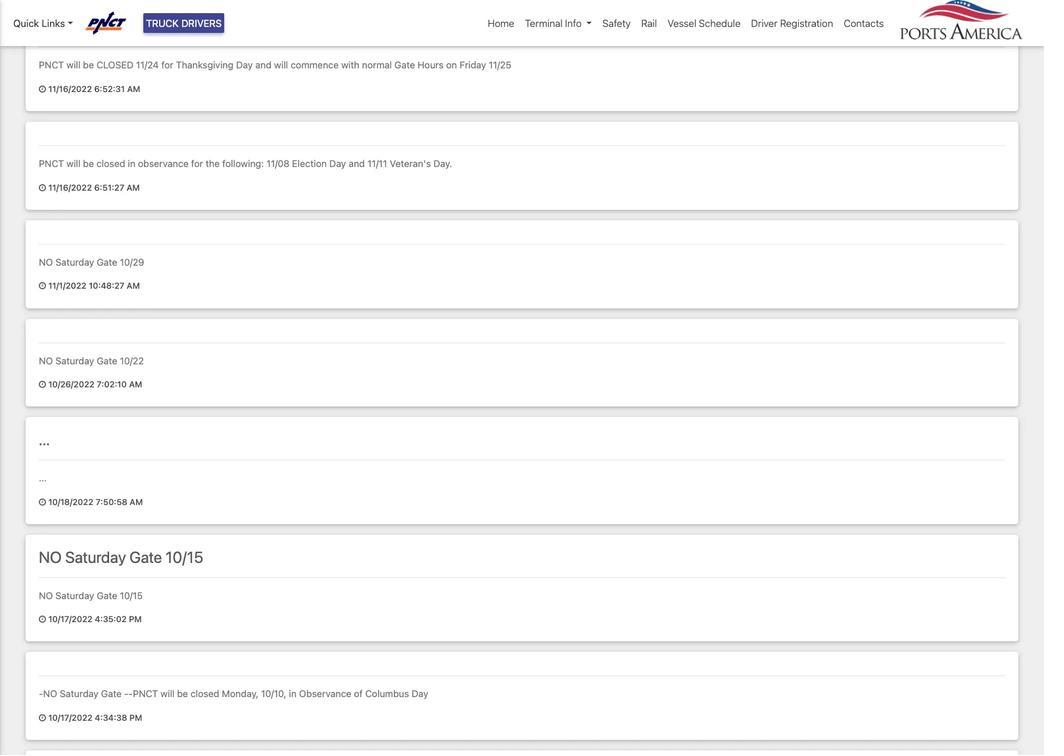 Task type: describe. For each thing, give the bounding box(es) containing it.
10/22
[[120, 355, 144, 366]]

clock o image for no saturday gate 10/29
[[39, 282, 46, 291]]

1 - from the left
[[39, 688, 43, 700]]

observance
[[138, 158, 189, 169]]

pm for 10/17/2022 4:34:38 pm
[[129, 713, 142, 723]]

am for closed
[[127, 183, 140, 192]]

saturday up "10/26/2022"
[[55, 355, 94, 366]]

hours
[[418, 59, 444, 70]]

friday
[[460, 59, 486, 70]]

terminal info
[[525, 17, 582, 29]]

0 vertical spatial in
[[128, 158, 135, 169]]

6:51:27
[[94, 183, 124, 192]]

the
[[206, 158, 220, 169]]

-no saturday gate --pnct will be closed monday, 10/10, in observance of columbus day
[[39, 688, 429, 700]]

driver
[[751, 17, 778, 29]]

rail
[[642, 17, 657, 29]]

1 horizontal spatial in
[[289, 688, 297, 700]]

4:35:02
[[95, 615, 127, 624]]

driver registration
[[751, 17, 834, 29]]

pnct for pnct will be closed 11/24 for thanksgiving day  and will commence with normal gate hours on friday 11/25
[[39, 59, 64, 70]]

no up '10/17/2022 4:34:38 pm'
[[43, 688, 57, 700]]

10/18/2022
[[48, 497, 93, 507]]

election
[[292, 158, 327, 169]]

0 vertical spatial for
[[161, 59, 173, 70]]

no up 11/1/2022
[[39, 256, 53, 268]]

pnct for pnct will be closed in observance for the following:  11/08 election day and 11/11 veteran's day.
[[39, 158, 64, 169]]

7:02:10
[[97, 380, 127, 389]]

clock o image for no saturday gate 10/22
[[39, 381, 46, 389]]

1 ... from the top
[[39, 430, 50, 449]]

10:48:27
[[89, 281, 124, 291]]

11/16/2022 for 6:51:27
[[48, 183, 92, 192]]

1 vertical spatial closed
[[191, 688, 219, 700]]

driver registration link
[[746, 10, 839, 36]]

truck drivers
[[146, 17, 222, 29]]

clock o image for ...
[[39, 498, 46, 507]]

be for closed
[[83, 158, 94, 169]]

1 horizontal spatial and
[[349, 158, 365, 169]]

links
[[42, 17, 65, 29]]

10/17/2022 4:34:38 pm
[[46, 713, 142, 723]]

10/18/2022 7:50:58 am
[[46, 497, 143, 507]]

4:34:38
[[95, 713, 127, 723]]

11/25
[[489, 59, 512, 70]]

7:50:58
[[96, 497, 127, 507]]

day right columbus
[[412, 688, 429, 700]]

veteran's
[[390, 158, 431, 169]]

2 - from the left
[[124, 688, 129, 700]]

0 horizontal spatial thanksgiving
[[39, 17, 130, 36]]

safety
[[603, 17, 631, 29]]

no saturday gate 10/22
[[39, 355, 144, 366]]

pnct will be closed 11/24 for thanksgiving day  and will commence with normal gate hours on friday 11/25
[[39, 59, 512, 70]]

terminal info link
[[520, 10, 597, 36]]

2 vertical spatial pnct
[[133, 688, 158, 700]]

closed
[[97, 59, 134, 70]]

truck
[[146, 17, 179, 29]]

registration
[[780, 17, 834, 29]]

drivers
[[181, 17, 222, 29]]

terminal
[[525, 17, 563, 29]]

0 horizontal spatial 10/15
[[120, 590, 143, 601]]

contacts link
[[839, 10, 890, 36]]

1 no saturday gate 10/15 from the top
[[39, 548, 203, 566]]

3 clock o image from the top
[[39, 714, 46, 723]]

no up 10/17/2022 4:35:02 pm
[[39, 590, 53, 601]]

vessel
[[668, 17, 697, 29]]

pm for 10/17/2022 4:35:02 pm
[[129, 615, 142, 624]]

safety link
[[597, 10, 636, 36]]

0 vertical spatial 10/15
[[166, 548, 203, 566]]

11/11
[[367, 158, 387, 169]]

vessel schedule
[[668, 17, 741, 29]]



Task type: vqa. For each thing, say whether or not it's contained in the screenshot.


Task type: locate. For each thing, give the bounding box(es) containing it.
10/26/2022
[[48, 380, 95, 389]]

10/17/2022
[[48, 615, 93, 624], [48, 713, 93, 723]]

with
[[341, 59, 360, 70]]

thanksgiving
[[39, 17, 130, 36], [176, 59, 234, 70]]

11/16/2022
[[48, 84, 92, 94], [48, 183, 92, 192]]

1 vertical spatial no saturday gate 10/15
[[39, 590, 143, 601]]

saturday down 10/18/2022 7:50:58 am
[[65, 548, 126, 566]]

1 10/17/2022 from the top
[[48, 615, 93, 624]]

no saturday gate 10/15 up 10/17/2022 4:35:02 pm
[[39, 590, 143, 601]]

0 vertical spatial be
[[83, 59, 94, 70]]

0 vertical spatial pm
[[129, 615, 142, 624]]

be for closed
[[83, 59, 94, 70]]

1 horizontal spatial 10/15
[[166, 548, 203, 566]]

closed up 6:51:27
[[97, 158, 125, 169]]

3 clock o image from the top
[[39, 381, 46, 389]]

0 vertical spatial thanksgiving
[[39, 17, 130, 36]]

no
[[39, 256, 53, 268], [39, 355, 53, 366], [39, 548, 62, 566], [39, 590, 53, 601], [43, 688, 57, 700]]

pnct up '10/17/2022 4:34:38 pm'
[[133, 688, 158, 700]]

11/16/2022 left 6:51:27
[[48, 183, 92, 192]]

1 pm from the top
[[129, 615, 142, 624]]

pm
[[129, 615, 142, 624], [129, 713, 142, 723]]

saturday up 10/17/2022 4:35:02 pm
[[55, 590, 94, 601]]

clock o image
[[39, 85, 46, 94], [39, 498, 46, 507], [39, 714, 46, 723]]

clock o image for thanksgiving day schedule*click here*
[[39, 85, 46, 94]]

saturday
[[55, 256, 94, 268], [55, 355, 94, 366], [65, 548, 126, 566], [55, 590, 94, 601], [60, 688, 99, 700]]

1 vertical spatial in
[[289, 688, 297, 700]]

1 vertical spatial 11/16/2022
[[48, 183, 92, 192]]

thanksgiving down schedule*click
[[176, 59, 234, 70]]

0 horizontal spatial in
[[128, 158, 135, 169]]

be up 11/16/2022 6:52:31 am
[[83, 59, 94, 70]]

am for 10/22
[[129, 380, 142, 389]]

thanksgiving day schedule*click here*
[[39, 17, 324, 36]]

10/29
[[120, 256, 144, 268]]

1 vertical spatial clock o image
[[39, 498, 46, 507]]

truck drivers link
[[143, 13, 224, 33]]

0 vertical spatial pnct
[[39, 59, 64, 70]]

am right 6:51:27
[[127, 183, 140, 192]]

be left monday,
[[177, 688, 188, 700]]

1 vertical spatial 10/17/2022
[[48, 713, 93, 723]]

10/17/2022 for 4:34:38
[[48, 713, 93, 723]]

day
[[133, 17, 160, 36], [236, 59, 253, 70], [330, 158, 346, 169], [412, 688, 429, 700]]

saturday up '10/17/2022 4:34:38 pm'
[[60, 688, 99, 700]]

0 horizontal spatial closed
[[97, 158, 125, 169]]

3 - from the left
[[129, 688, 133, 700]]

pm right 4:34:38
[[129, 713, 142, 723]]

11/16/2022 left 6:52:31 in the left top of the page
[[48, 84, 92, 94]]

2 clock o image from the top
[[39, 498, 46, 507]]

for right 11/24 at the top of page
[[161, 59, 173, 70]]

pnct will be closed in observance for the following:  11/08 election day and 11/11 veteran's day.
[[39, 158, 452, 169]]

am right 6:52:31 in the left top of the page
[[127, 84, 140, 94]]

clock o image
[[39, 184, 46, 192], [39, 282, 46, 291], [39, 381, 46, 389], [39, 616, 46, 624]]

am right 7:50:58
[[130, 497, 143, 507]]

... down "10/26/2022"
[[39, 430, 50, 449]]

thanksgiving up closed
[[39, 17, 130, 36]]

1 vertical spatial for
[[191, 158, 203, 169]]

10/17/2022 4:35:02 pm
[[46, 615, 142, 624]]

no saturday gate 10/15 down 7:50:58
[[39, 548, 203, 566]]

home link
[[483, 10, 520, 36]]

pnct
[[39, 59, 64, 70], [39, 158, 64, 169], [133, 688, 158, 700]]

will
[[66, 59, 80, 70], [274, 59, 288, 70], [66, 158, 80, 169], [161, 688, 175, 700]]

0 horizontal spatial and
[[255, 59, 272, 70]]

rail link
[[636, 10, 663, 36]]

and left 11/11
[[349, 158, 365, 169]]

day up 11/24 at the top of page
[[133, 17, 160, 36]]

1 clock o image from the top
[[39, 85, 46, 94]]

of
[[354, 688, 363, 700]]

day down schedule*click
[[236, 59, 253, 70]]

1 vertical spatial be
[[83, 158, 94, 169]]

quick
[[13, 17, 39, 29]]

for left the
[[191, 158, 203, 169]]

1 horizontal spatial thanksgiving
[[176, 59, 234, 70]]

be up 11/16/2022 6:51:27 am
[[83, 158, 94, 169]]

10/17/2022 for 4:35:02
[[48, 615, 93, 624]]

and left commence
[[255, 59, 272, 70]]

10/10,
[[261, 688, 286, 700]]

on
[[446, 59, 457, 70]]

am
[[127, 84, 140, 94], [127, 183, 140, 192], [127, 281, 140, 291], [129, 380, 142, 389], [130, 497, 143, 507]]

and
[[255, 59, 272, 70], [349, 158, 365, 169]]

... up 10/18/2022 7:50:58 am
[[39, 472, 47, 484]]

schedule
[[699, 17, 741, 29]]

10/15
[[166, 548, 203, 566], [120, 590, 143, 601]]

2 pm from the top
[[129, 713, 142, 723]]

monday,
[[222, 688, 259, 700]]

day right election on the top left of page
[[330, 158, 346, 169]]

11/1/2022 10:48:27 am
[[46, 281, 140, 291]]

10/26/2022 7:02:10 am
[[46, 380, 142, 389]]

11/16/2022 6:51:27 am
[[46, 183, 140, 192]]

...
[[39, 430, 50, 449], [39, 472, 47, 484]]

info
[[565, 17, 582, 29]]

0 vertical spatial 10/17/2022
[[48, 615, 93, 624]]

0 vertical spatial no saturday gate 10/15
[[39, 548, 203, 566]]

11/16/2022 6:52:31 am
[[46, 84, 140, 94]]

11/1/2022
[[48, 281, 86, 291]]

closed left monday,
[[191, 688, 219, 700]]

clock o image for pnct will be closed in observance for the following:  11/08 election day and 11/11 veteran's day.
[[39, 184, 46, 192]]

2 10/17/2022 from the top
[[48, 713, 93, 723]]

no saturday gate 10/29
[[39, 256, 144, 268]]

saturday up 11/1/2022
[[55, 256, 94, 268]]

in right 10/10,
[[289, 688, 297, 700]]

in
[[128, 158, 135, 169], [289, 688, 297, 700]]

contacts
[[844, 17, 884, 29]]

no saturday gate 10/15
[[39, 548, 203, 566], [39, 590, 143, 601]]

1 vertical spatial and
[[349, 158, 365, 169]]

home
[[488, 17, 515, 29]]

6:52:31
[[94, 84, 125, 94]]

11/24
[[136, 59, 159, 70]]

no down "10/18/2022" on the bottom
[[39, 548, 62, 566]]

no up "10/26/2022"
[[39, 355, 53, 366]]

0 vertical spatial ...
[[39, 430, 50, 449]]

0 horizontal spatial for
[[161, 59, 173, 70]]

0 vertical spatial and
[[255, 59, 272, 70]]

quick links
[[13, 17, 65, 29]]

10/17/2022 left the 4:35:02
[[48, 615, 93, 624]]

-
[[39, 688, 43, 700], [124, 688, 129, 700], [129, 688, 133, 700]]

schedule*click
[[163, 17, 276, 36]]

columbus
[[365, 688, 409, 700]]

quick links link
[[13, 16, 73, 31]]

1 vertical spatial pnct
[[39, 158, 64, 169]]

1 clock o image from the top
[[39, 184, 46, 192]]

1 horizontal spatial closed
[[191, 688, 219, 700]]

am right 7:02:10
[[129, 380, 142, 389]]

1 11/16/2022 from the top
[[48, 84, 92, 94]]

2 clock o image from the top
[[39, 282, 46, 291]]

am down 10/29
[[127, 281, 140, 291]]

observance
[[299, 688, 352, 700]]

1 vertical spatial thanksgiving
[[176, 59, 234, 70]]

for
[[161, 59, 173, 70], [191, 158, 203, 169]]

pnct down links
[[39, 59, 64, 70]]

commence
[[291, 59, 339, 70]]

0 vertical spatial 11/16/2022
[[48, 84, 92, 94]]

2 no saturday gate 10/15 from the top
[[39, 590, 143, 601]]

2 vertical spatial clock o image
[[39, 714, 46, 723]]

2 vertical spatial be
[[177, 688, 188, 700]]

2 ... from the top
[[39, 472, 47, 484]]

11/08
[[267, 158, 290, 169]]

pm right the 4:35:02
[[129, 615, 142, 624]]

1 horizontal spatial for
[[191, 158, 203, 169]]

10/17/2022 left 4:34:38
[[48, 713, 93, 723]]

vessel schedule link
[[663, 10, 746, 36]]

be
[[83, 59, 94, 70], [83, 158, 94, 169], [177, 688, 188, 700]]

in left observance
[[128, 158, 135, 169]]

day.
[[434, 158, 452, 169]]

gate
[[395, 59, 415, 70], [97, 256, 117, 268], [97, 355, 117, 366], [130, 548, 162, 566], [97, 590, 117, 601], [101, 688, 122, 700]]

normal
[[362, 59, 392, 70]]

0 vertical spatial clock o image
[[39, 85, 46, 94]]

am for 10/29
[[127, 281, 140, 291]]

1 vertical spatial 10/15
[[120, 590, 143, 601]]

11/16/2022 for 6:52:31
[[48, 84, 92, 94]]

here*
[[279, 17, 324, 36]]

1 vertical spatial pm
[[129, 713, 142, 723]]

4 clock o image from the top
[[39, 616, 46, 624]]

1 vertical spatial ...
[[39, 472, 47, 484]]

2 11/16/2022 from the top
[[48, 183, 92, 192]]

closed
[[97, 158, 125, 169], [191, 688, 219, 700]]

following:
[[222, 158, 264, 169]]

0 vertical spatial closed
[[97, 158, 125, 169]]

pnct up 11/16/2022 6:51:27 am
[[39, 158, 64, 169]]



